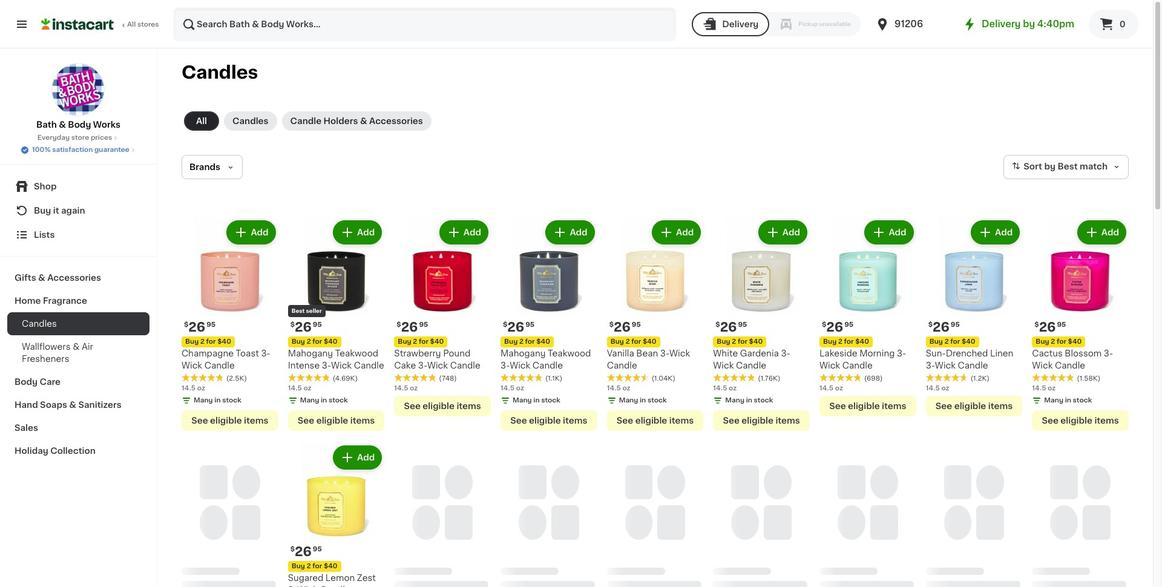 Task type: locate. For each thing, give the bounding box(es) containing it.
mahogany for 3-
[[288, 349, 333, 358]]

14.5 for champagne toast 3- wick candle
[[182, 385, 196, 391]]

1 vertical spatial body
[[15, 378, 38, 386]]

1 horizontal spatial teakwood
[[548, 349, 591, 358]]

3 14.5 from the left
[[820, 385, 834, 391]]

eligible down (748)
[[423, 402, 455, 410]]

&
[[360, 117, 367, 125], [59, 120, 66, 129], [38, 274, 45, 282], [73, 343, 80, 351], [69, 401, 76, 409]]

items for strawberry pound cake 3-wick candle
[[457, 402, 481, 410]]

lists
[[34, 231, 55, 239]]

candle down vanilla
[[607, 361, 637, 370]]

$ 26 95 up sugared
[[290, 546, 322, 558]]

$ 26 95 up sun-
[[928, 321, 960, 333]]

for up champagne
[[206, 338, 216, 345]]

seller
[[306, 308, 322, 313]]

1 horizontal spatial best
[[1058, 162, 1078, 171]]

2 up lakeside
[[838, 338, 842, 345]]

1 horizontal spatial all
[[196, 117, 207, 125]]

2 up 'intense'
[[307, 338, 311, 345]]

$40 for strawberry pound cake 3-wick candle
[[430, 338, 444, 345]]

oz for vanilla bean 3-wick candle
[[622, 385, 630, 391]]

1 oz from the left
[[197, 385, 205, 391]]

bean
[[636, 349, 658, 358]]

0 horizontal spatial body
[[15, 378, 38, 386]]

7 14.5 oz from the left
[[713, 385, 737, 391]]

oz down vanilla
[[622, 385, 630, 391]]

& for wallflowers & air fresheners
[[73, 343, 80, 351]]

it
[[53, 206, 59, 215]]

2 oz from the left
[[516, 385, 524, 391]]

items for lakeside morning 3- wick candle
[[882, 402, 906, 410]]

$40
[[217, 338, 231, 345], [536, 338, 550, 345], [855, 338, 869, 345], [324, 338, 338, 345], [430, 338, 444, 345], [643, 338, 657, 345], [749, 338, 763, 345], [962, 338, 976, 345], [1068, 338, 1082, 345], [324, 563, 338, 570]]

0 vertical spatial candles link
[[224, 111, 277, 131]]

see eligible items button for champagne toast 3- wick candle
[[182, 410, 278, 431]]

candle left holders
[[290, 117, 322, 125]]

items
[[882, 402, 906, 410], [457, 402, 481, 410], [988, 402, 1013, 410], [244, 416, 268, 425], [563, 416, 587, 425], [350, 416, 375, 425], [669, 416, 694, 425], [776, 416, 800, 425], [1095, 416, 1119, 425]]

oz for sun-drenched linen 3-wick candle
[[941, 385, 949, 391]]

4:40pm
[[1037, 19, 1074, 28]]

bath & body works
[[36, 120, 120, 129]]

4 14.5 from the left
[[288, 385, 302, 391]]

5 14.5 oz from the left
[[394, 385, 418, 391]]

in for cactus blossom 3- wick candle
[[1065, 397, 1071, 404]]

many in stock down (1.58k)
[[1044, 397, 1092, 404]]

3- inside sugared lemon zest 3-wick candle
[[288, 586, 297, 587]]

2 many in stock from the left
[[513, 397, 560, 404]]

candle down the "drenched"
[[958, 361, 988, 370]]

14.5
[[182, 385, 196, 391], [501, 385, 515, 391], [820, 385, 834, 391], [288, 385, 302, 391], [394, 385, 408, 391], [607, 385, 621, 391], [713, 385, 727, 391], [926, 385, 940, 391], [1032, 385, 1046, 391]]

see eligible items button down '(4.69k)'
[[288, 410, 385, 431]]

5 14.5 from the left
[[394, 385, 408, 391]]

stock for cactus blossom 3- wick candle
[[1073, 397, 1092, 404]]

3 stock from the left
[[329, 397, 348, 404]]

buy for champagne toast 3- wick candle
[[185, 338, 199, 345]]

(698)
[[864, 375, 883, 382]]

8 oz from the left
[[941, 385, 949, 391]]

bath & body works link
[[36, 63, 120, 131]]

teakwood inside mahogany teakwood 3-wick candle
[[548, 349, 591, 358]]

0 horizontal spatial teakwood
[[335, 349, 378, 358]]

14.5 oz down cactus
[[1032, 385, 1056, 391]]

see eligible items for mahogany teakwood intense 3-wick candle
[[298, 416, 375, 425]]

7 14.5 from the left
[[713, 385, 727, 391]]

26 for sun-drenched linen 3-wick candle
[[933, 321, 950, 333]]

see eligible items down (2.5k)
[[191, 416, 268, 425]]

3 in from the left
[[321, 397, 327, 404]]

1 horizontal spatial mahogany
[[501, 349, 546, 358]]

0 vertical spatial body
[[68, 120, 91, 129]]

all up brands
[[196, 117, 207, 125]]

4 many in stock from the left
[[619, 397, 667, 404]]

$ 26 95 up strawberry
[[397, 321, 428, 333]]

$ 26 95 down best seller
[[290, 321, 322, 333]]

candle inside white gardenia 3- wick candle
[[736, 361, 766, 370]]

95 for sugared lemon zest 3-wick candle
[[313, 546, 322, 553]]

candles link up air
[[7, 312, 150, 335]]

$ up 'white'
[[716, 321, 720, 328]]

91206
[[895, 19, 923, 28]]

holiday collection
[[15, 447, 96, 455]]

$
[[184, 321, 188, 328], [503, 321, 507, 328], [822, 321, 826, 328], [290, 321, 295, 328], [397, 321, 401, 328], [609, 321, 614, 328], [716, 321, 720, 328], [928, 321, 933, 328], [1035, 321, 1039, 328], [290, 546, 295, 553]]

$ 26 95 up vanilla
[[609, 321, 641, 333]]

(4.69k)
[[333, 375, 358, 382]]

stock
[[222, 397, 241, 404], [541, 397, 560, 404], [329, 397, 348, 404], [648, 397, 667, 404], [754, 397, 773, 404], [1073, 397, 1092, 404]]

bath
[[36, 120, 57, 129]]

many in stock
[[194, 397, 241, 404], [513, 397, 560, 404], [300, 397, 348, 404], [619, 397, 667, 404], [725, 397, 773, 404], [1044, 397, 1092, 404]]

4 stock from the left
[[648, 397, 667, 404]]

6 14.5 oz from the left
[[607, 385, 630, 391]]

guarantee
[[94, 146, 129, 153]]

0 horizontal spatial mahogany
[[288, 349, 333, 358]]

$40 up the "drenched"
[[962, 338, 976, 345]]

2 14.5 from the left
[[501, 385, 515, 391]]

14.5 oz down cake
[[394, 385, 418, 391]]

lemon
[[326, 574, 355, 582]]

buy 2 for $40 for mahogany teakwood 3-wick candle
[[504, 338, 550, 345]]

3- inside mahogany teakwood 3-wick candle
[[501, 361, 510, 370]]

1 mahogany from the left
[[501, 349, 546, 358]]

buy 2 for $40 up lakeside
[[823, 338, 869, 345]]

many for mahogany teakwood intense 3-wick candle
[[300, 397, 319, 404]]

5 in from the left
[[746, 397, 752, 404]]

see eligible items button down (1.2k)
[[926, 396, 1023, 416]]

for for mahogany teakwood 3-wick candle
[[525, 338, 535, 345]]

1 vertical spatial candles
[[232, 117, 268, 125]]

26 up vanilla
[[614, 321, 631, 333]]

26 for vanilla bean 3-wick candle
[[614, 321, 631, 333]]

4 oz from the left
[[304, 385, 311, 391]]

6 many from the left
[[1044, 397, 1063, 404]]

see for vanilla bean 3-wick candle
[[617, 416, 633, 425]]

many for mahogany teakwood 3-wick candle
[[513, 397, 532, 404]]

1 vertical spatial candles link
[[7, 312, 150, 335]]

buy 2 for $40 for champagne toast 3- wick candle
[[185, 338, 231, 345]]

buy 2 for $40 for sugared lemon zest 3-wick candle
[[292, 563, 338, 570]]

& for bath & body works
[[59, 120, 66, 129]]

& left air
[[73, 343, 80, 351]]

candle up (1.1k)
[[533, 361, 563, 370]]

$ 26 95
[[184, 321, 216, 333], [503, 321, 535, 333], [822, 321, 854, 333], [290, 321, 322, 333], [397, 321, 428, 333], [609, 321, 641, 333], [716, 321, 747, 333], [928, 321, 960, 333], [1035, 321, 1066, 333], [290, 546, 322, 558]]

2 for vanilla bean 3-wick candle
[[626, 338, 630, 345]]

$40 for white gardenia 3- wick candle
[[749, 338, 763, 345]]

wick
[[669, 349, 690, 358], [182, 361, 202, 370], [510, 361, 530, 370], [820, 361, 840, 370], [331, 361, 352, 370], [427, 361, 448, 370], [713, 361, 734, 370], [935, 361, 956, 370], [1032, 361, 1053, 370], [297, 586, 318, 587]]

$ up mahogany teakwood 3-wick candle at bottom
[[503, 321, 507, 328]]

body
[[68, 120, 91, 129], [15, 378, 38, 386]]

6 oz from the left
[[622, 385, 630, 391]]

see for sun-drenched linen 3-wick candle
[[936, 402, 952, 410]]

6 in from the left
[[1065, 397, 1071, 404]]

1 horizontal spatial accessories
[[369, 117, 423, 125]]

5 stock from the left
[[754, 397, 773, 404]]

1 many in stock from the left
[[194, 397, 241, 404]]

by left 4:40pm
[[1023, 19, 1035, 28]]

buy up cactus
[[1036, 338, 1049, 345]]

delivery inside button
[[722, 20, 759, 28]]

0 horizontal spatial by
[[1023, 19, 1035, 28]]

2 many from the left
[[513, 397, 532, 404]]

9 14.5 from the left
[[1032, 385, 1046, 391]]

many for champagne toast 3- wick candle
[[194, 397, 213, 404]]

add button for lakeside morning 3- wick candle
[[866, 222, 913, 243]]

14.5 oz down lakeside
[[820, 385, 843, 391]]

many for cactus blossom 3- wick candle
[[1044, 397, 1063, 404]]

shop link
[[7, 174, 150, 199]]

many in stock down (1.04k)
[[619, 397, 667, 404]]

2 up sugared
[[307, 563, 311, 570]]

eligible
[[848, 402, 880, 410], [423, 402, 455, 410], [954, 402, 986, 410], [210, 416, 242, 425], [529, 416, 561, 425], [316, 416, 348, 425], [635, 416, 667, 425], [742, 416, 774, 425], [1061, 416, 1093, 425]]

in down vanilla bean 3-wick candle
[[640, 397, 646, 404]]

buy 2 for $40 for vanilla bean 3-wick candle
[[611, 338, 657, 345]]

95 up the "drenched"
[[951, 321, 960, 328]]

6 stock from the left
[[1073, 397, 1092, 404]]

eligible for mahogany teakwood 3-wick candle
[[529, 416, 561, 425]]

add button for mahogany teakwood intense 3-wick candle
[[334, 222, 381, 243]]

in down white gardenia 3- wick candle
[[746, 397, 752, 404]]

1 vertical spatial by
[[1044, 162, 1056, 171]]

2 for lakeside morning 3- wick candle
[[838, 338, 842, 345]]

1 in from the left
[[214, 397, 221, 404]]

14.5 down 'white'
[[713, 385, 727, 391]]

add button for cactus blossom 3- wick candle
[[1078, 222, 1125, 243]]

14.5 oz down 'intense'
[[288, 385, 311, 391]]

5 many in stock from the left
[[725, 397, 773, 404]]

mahogany inside mahogany teakwood intense 3-wick candle
[[288, 349, 333, 358]]

26 for white gardenia 3- wick candle
[[720, 321, 737, 333]]

7 oz from the left
[[729, 385, 737, 391]]

6 many in stock from the left
[[1044, 397, 1092, 404]]

Best match Sort by field
[[1004, 155, 1129, 179]]

best left match
[[1058, 162, 1078, 171]]

teakwood
[[548, 349, 591, 358], [335, 349, 378, 358]]

5 oz from the left
[[410, 385, 418, 391]]

lists link
[[7, 223, 150, 247]]

$40 up mahogany teakwood 3-wick candle at bottom
[[536, 338, 550, 345]]

intense
[[288, 361, 320, 370]]

buy 2 for $40 up 'intense'
[[292, 338, 338, 345]]

buy 2 for $40 for lakeside morning 3- wick candle
[[823, 338, 869, 345]]

hand soaps & sanitizers
[[15, 401, 122, 409]]

stock down (1.58k)
[[1073, 397, 1092, 404]]

oz for white gardenia 3- wick candle
[[729, 385, 737, 391]]

candle up '(698)'
[[842, 361, 873, 370]]

0 horizontal spatial best
[[292, 308, 305, 313]]

26 for strawberry pound cake 3-wick candle
[[401, 321, 418, 333]]

buy up sun-
[[930, 338, 943, 345]]

body care
[[15, 378, 61, 386]]

0 vertical spatial all
[[127, 21, 136, 28]]

see eligible items down '(4.69k)'
[[298, 416, 375, 425]]

& right holders
[[360, 117, 367, 125]]

4 14.5 oz from the left
[[288, 385, 311, 391]]

2 up mahogany teakwood 3-wick candle at bottom
[[519, 338, 524, 345]]

in for mahogany teakwood 3-wick candle
[[533, 397, 540, 404]]

14.5 down champagne
[[182, 385, 196, 391]]

& up everyday
[[59, 120, 66, 129]]

wallflowers
[[22, 343, 71, 351]]

eligible down (1.04k)
[[635, 416, 667, 425]]

add button
[[228, 222, 275, 243], [334, 222, 381, 243], [441, 222, 487, 243], [547, 222, 594, 243], [653, 222, 700, 243], [759, 222, 806, 243], [866, 222, 913, 243], [972, 222, 1019, 243], [1078, 222, 1125, 243], [334, 446, 381, 468]]

wick inside cactus blossom 3- wick candle
[[1032, 361, 1053, 370]]

body up store at the left
[[68, 120, 91, 129]]

14.5 for sun-drenched linen 3-wick candle
[[926, 385, 940, 391]]

4 in from the left
[[640, 397, 646, 404]]

mahogany inside mahogany teakwood 3-wick candle
[[501, 349, 546, 358]]

care
[[40, 378, 61, 386]]

5 many from the left
[[725, 397, 745, 404]]

3 many in stock from the left
[[300, 397, 348, 404]]

$ up lakeside
[[822, 321, 826, 328]]

many
[[194, 397, 213, 404], [513, 397, 532, 404], [300, 397, 319, 404], [619, 397, 638, 404], [725, 397, 745, 404], [1044, 397, 1063, 404]]

for for strawberry pound cake 3-wick candle
[[419, 338, 428, 345]]

3- inside lakeside morning 3- wick candle
[[897, 349, 906, 358]]

buy
[[34, 206, 51, 215], [185, 338, 199, 345], [504, 338, 518, 345], [823, 338, 837, 345], [292, 338, 305, 345], [398, 338, 411, 345], [611, 338, 624, 345], [717, 338, 730, 345], [930, 338, 943, 345], [1036, 338, 1049, 345], [292, 563, 305, 570]]

see
[[829, 402, 846, 410], [404, 402, 421, 410], [936, 402, 952, 410], [191, 416, 208, 425], [510, 416, 527, 425], [298, 416, 314, 425], [617, 416, 633, 425], [723, 416, 740, 425], [1042, 416, 1059, 425]]

see eligible items button
[[820, 396, 916, 416], [394, 396, 491, 416], [926, 396, 1023, 416], [182, 410, 278, 431], [501, 410, 597, 431], [288, 410, 385, 431], [607, 410, 704, 431], [713, 410, 810, 431], [1032, 410, 1129, 431]]

product group
[[182, 218, 278, 431], [288, 218, 385, 431], [394, 218, 491, 416], [501, 218, 597, 431], [607, 218, 704, 431], [713, 218, 810, 431], [820, 218, 916, 416], [926, 218, 1023, 416], [1032, 218, 1129, 431], [288, 443, 385, 587]]

buy for lakeside morning 3- wick candle
[[823, 338, 837, 345]]

eligible down '(4.69k)'
[[316, 416, 348, 425]]

14.5 down cactus
[[1032, 385, 1046, 391]]

candle inside candle holders & accessories "link"
[[290, 117, 322, 125]]

26 for mahogany teakwood intense 3-wick candle
[[295, 321, 312, 333]]

26 down best seller
[[295, 321, 312, 333]]

$ 26 95 up cactus
[[1035, 321, 1066, 333]]

buy up mahogany teakwood 3-wick candle at bottom
[[504, 338, 518, 345]]

95 up champagne
[[207, 321, 216, 328]]

for up the "drenched"
[[950, 338, 960, 345]]

$40 up blossom
[[1068, 338, 1082, 345]]

stock down (1.04k)
[[648, 397, 667, 404]]

oz down sun-
[[941, 385, 949, 391]]

(2.5k)
[[226, 375, 247, 382]]

teakwood inside mahogany teakwood intense 3-wick candle
[[335, 349, 378, 358]]

0 horizontal spatial delivery
[[722, 20, 759, 28]]

95 up mahogany teakwood 3-wick candle at bottom
[[526, 321, 535, 328]]

$ 26 95 up lakeside
[[822, 321, 854, 333]]

0 horizontal spatial accessories
[[47, 274, 101, 282]]

3 many from the left
[[300, 397, 319, 404]]

2 14.5 oz from the left
[[501, 385, 524, 391]]

buy for mahogany teakwood intense 3-wick candle
[[292, 338, 305, 345]]

6 14.5 from the left
[[607, 385, 621, 391]]

1 vertical spatial accessories
[[47, 274, 101, 282]]

all
[[127, 21, 136, 28], [196, 117, 207, 125]]

14.5 oz for strawberry pound cake 3-wick candle
[[394, 385, 418, 391]]

$ up sugared
[[290, 546, 295, 553]]

eligible down (1.76k)
[[742, 416, 774, 425]]

instacart logo image
[[41, 17, 114, 31]]

2
[[200, 338, 205, 345], [519, 338, 524, 345], [838, 338, 842, 345], [307, 338, 311, 345], [413, 338, 417, 345], [626, 338, 630, 345], [732, 338, 736, 345], [945, 338, 949, 345], [1051, 338, 1055, 345], [307, 563, 311, 570]]

see eligible items
[[829, 402, 906, 410], [404, 402, 481, 410], [936, 402, 1013, 410], [191, 416, 268, 425], [510, 416, 587, 425], [298, 416, 375, 425], [617, 416, 694, 425], [723, 416, 800, 425], [1042, 416, 1119, 425]]

100% satisfaction guarantee button
[[20, 143, 137, 155]]

2 for white gardenia 3- wick candle
[[732, 338, 736, 345]]

add button for strawberry pound cake 3-wick candle
[[441, 222, 487, 243]]

buy up champagne
[[185, 338, 199, 345]]

candle
[[290, 117, 322, 125], [204, 361, 235, 370], [533, 361, 563, 370], [842, 361, 873, 370], [354, 361, 384, 370], [450, 361, 480, 370], [607, 361, 637, 370], [736, 361, 766, 370], [958, 361, 988, 370], [1055, 361, 1085, 370], [320, 586, 350, 587]]

3 oz from the left
[[835, 385, 843, 391]]

buy up lakeside
[[823, 338, 837, 345]]

2 teakwood from the left
[[335, 349, 378, 358]]

all stores link
[[41, 7, 160, 41]]

by inside best match sort by field
[[1044, 162, 1056, 171]]

14.5 for strawberry pound cake 3-wick candle
[[394, 385, 408, 391]]

$ for vanilla bean 3-wick candle
[[609, 321, 614, 328]]

9 14.5 oz from the left
[[1032, 385, 1056, 391]]

items for mahogany teakwood intense 3-wick candle
[[350, 416, 375, 425]]

Search field
[[174, 8, 675, 40]]

see eligible items button for sun-drenched linen 3-wick candle
[[926, 396, 1023, 416]]

in down cactus blossom 3- wick candle
[[1065, 397, 1071, 404]]

$40 for lakeside morning 3- wick candle
[[855, 338, 869, 345]]

0 vertical spatial by
[[1023, 19, 1035, 28]]

by inside delivery by 4:40pm link
[[1023, 19, 1035, 28]]

eligible for white gardenia 3- wick candle
[[742, 416, 774, 425]]

stock down (2.5k)
[[222, 397, 241, 404]]

1 stock from the left
[[222, 397, 241, 404]]

oz for mahogany teakwood 3-wick candle
[[516, 385, 524, 391]]

$40 for champagne toast 3- wick candle
[[217, 338, 231, 345]]

4 many from the left
[[619, 397, 638, 404]]

3- inside strawberry pound cake 3-wick candle
[[418, 361, 427, 370]]

wick inside lakeside morning 3- wick candle
[[820, 361, 840, 370]]

oz down cake
[[410, 385, 418, 391]]

1 vertical spatial best
[[292, 308, 305, 313]]

95 up the gardenia at the bottom
[[738, 321, 747, 328]]

wick inside mahogany teakwood intense 3-wick candle
[[331, 361, 352, 370]]

$40 for sugared lemon zest 3-wick candle
[[324, 563, 338, 570]]

26 for lakeside morning 3- wick candle
[[826, 321, 843, 333]]

eligible for lakeside morning 3- wick candle
[[848, 402, 880, 410]]

26
[[188, 321, 205, 333], [507, 321, 524, 333], [826, 321, 843, 333], [295, 321, 312, 333], [401, 321, 418, 333], [614, 321, 631, 333], [720, 321, 737, 333], [933, 321, 950, 333], [1039, 321, 1056, 333], [295, 546, 312, 558]]

& right gifts
[[38, 274, 45, 282]]

see eligible items for lakeside morning 3- wick candle
[[829, 402, 906, 410]]

14.5 down mahogany teakwood 3-wick candle at bottom
[[501, 385, 515, 391]]

toast
[[236, 349, 259, 358]]

for up white gardenia 3- wick candle
[[738, 338, 747, 345]]

$ for lakeside morning 3- wick candle
[[822, 321, 826, 328]]

buy 2 for $40 up 'white'
[[717, 338, 763, 345]]

sun-
[[926, 349, 946, 358]]

1 horizontal spatial delivery
[[982, 19, 1021, 28]]

see eligible items down (1.76k)
[[723, 416, 800, 425]]

in
[[214, 397, 221, 404], [533, 397, 540, 404], [321, 397, 327, 404], [640, 397, 646, 404], [746, 397, 752, 404], [1065, 397, 1071, 404]]

best inside field
[[1058, 162, 1078, 171]]

for for lakeside morning 3- wick candle
[[844, 338, 854, 345]]

buy 2 for $40
[[185, 338, 231, 345], [504, 338, 550, 345], [823, 338, 869, 345], [292, 338, 338, 345], [398, 338, 444, 345], [611, 338, 657, 345], [717, 338, 763, 345], [930, 338, 976, 345], [1036, 338, 1082, 345], [292, 563, 338, 570]]

14.5 for vanilla bean 3-wick candle
[[607, 385, 621, 391]]

26 for sugared lemon zest 3-wick candle
[[295, 546, 312, 558]]

1 horizontal spatial by
[[1044, 162, 1056, 171]]

oz
[[197, 385, 205, 391], [516, 385, 524, 391], [835, 385, 843, 391], [304, 385, 311, 391], [410, 385, 418, 391], [622, 385, 630, 391], [729, 385, 737, 391], [941, 385, 949, 391], [1048, 385, 1056, 391]]

in for vanilla bean 3-wick candle
[[640, 397, 646, 404]]

91206 button
[[875, 7, 948, 41]]

$ up cactus
[[1035, 321, 1039, 328]]

mahogany up 'intense'
[[288, 349, 333, 358]]

3-
[[261, 349, 270, 358], [897, 349, 906, 358], [660, 349, 669, 358], [781, 349, 790, 358], [1104, 349, 1113, 358], [501, 361, 510, 370], [322, 361, 331, 370], [418, 361, 427, 370], [926, 361, 935, 370], [288, 586, 297, 587]]

accessories inside candle holders & accessories "link"
[[369, 117, 423, 125]]

95 for cactus blossom 3- wick candle
[[1057, 321, 1066, 328]]

buy 2 for $40 up cactus
[[1036, 338, 1082, 345]]

candle holders & accessories link
[[282, 111, 431, 131]]

for for champagne toast 3- wick candle
[[206, 338, 216, 345]]

accessories up home fragrance link
[[47, 274, 101, 282]]

$ up vanilla
[[609, 321, 614, 328]]

0 horizontal spatial all
[[127, 21, 136, 28]]

pound
[[443, 349, 471, 358]]

oz for cactus blossom 3- wick candle
[[1048, 385, 1056, 391]]

items for white gardenia 3- wick candle
[[776, 416, 800, 425]]

26 up strawberry
[[401, 321, 418, 333]]

(1.2k)
[[971, 375, 990, 382]]

see eligible items button down (1.04k)
[[607, 410, 704, 431]]

stock for mahogany teakwood 3-wick candle
[[541, 397, 560, 404]]

1 teakwood from the left
[[548, 349, 591, 358]]

eligible down (1.58k)
[[1061, 416, 1093, 425]]

None search field
[[173, 7, 676, 41]]

many down cactus blossom 3- wick candle
[[1044, 397, 1063, 404]]

9 oz from the left
[[1048, 385, 1056, 391]]

26 up cactus
[[1039, 321, 1056, 333]]

air
[[82, 343, 93, 351]]

in down mahogany teakwood intense 3-wick candle
[[321, 397, 327, 404]]

accessories
[[369, 117, 423, 125], [47, 274, 101, 282]]

candle inside vanilla bean 3-wick candle
[[607, 361, 637, 370]]

1 14.5 from the left
[[182, 385, 196, 391]]

eligible for champagne toast 3- wick candle
[[210, 416, 242, 425]]

14.5 oz for white gardenia 3- wick candle
[[713, 385, 737, 391]]

2 in from the left
[[533, 397, 540, 404]]

& inside wallflowers & air fresheners
[[73, 343, 80, 351]]

14.5 oz down mahogany teakwood 3-wick candle at bottom
[[501, 385, 524, 391]]

all link
[[184, 111, 219, 131]]

for for cactus blossom 3- wick candle
[[1057, 338, 1066, 345]]

26 up sun-
[[933, 321, 950, 333]]

for up bean
[[631, 338, 641, 345]]

items for vanilla bean 3-wick candle
[[669, 416, 694, 425]]

accessories inside gifts & accessories link
[[47, 274, 101, 282]]

delivery by 4:40pm
[[982, 19, 1074, 28]]

$ 26 95 for mahogany teakwood intense 3-wick candle
[[290, 321, 322, 333]]

1 many from the left
[[194, 397, 213, 404]]

3- inside vanilla bean 3-wick candle
[[660, 349, 669, 358]]

2 stock from the left
[[541, 397, 560, 404]]

items for cactus blossom 3- wick candle
[[1095, 416, 1119, 425]]

teakwood up '(4.69k)'
[[335, 349, 378, 358]]

3- inside white gardenia 3- wick candle
[[781, 349, 790, 358]]

26 for cactus blossom 3- wick candle
[[1039, 321, 1056, 333]]

8 14.5 from the left
[[926, 385, 940, 391]]

2 mahogany from the left
[[288, 349, 333, 358]]

sort by
[[1024, 162, 1056, 171]]

★★★★★
[[182, 373, 224, 382], [182, 373, 224, 382], [501, 373, 543, 382], [501, 373, 543, 382], [820, 373, 862, 382], [820, 373, 862, 382], [288, 373, 330, 382], [288, 373, 330, 382], [394, 373, 437, 382], [394, 373, 437, 382], [607, 373, 649, 382], [607, 373, 649, 382], [713, 373, 756, 382], [713, 373, 756, 382], [926, 373, 968, 382], [926, 373, 968, 382], [1032, 373, 1075, 382], [1032, 373, 1075, 382]]

buy up 'white'
[[717, 338, 730, 345]]

0 vertical spatial best
[[1058, 162, 1078, 171]]

8 14.5 oz from the left
[[926, 385, 949, 391]]

candle inside champagne toast 3- wick candle
[[204, 361, 235, 370]]

see for lakeside morning 3- wick candle
[[829, 402, 846, 410]]

14.5 down vanilla
[[607, 385, 621, 391]]

buy 2 for $40 up sugared
[[292, 563, 338, 570]]

26 up sugared
[[295, 546, 312, 558]]

0 vertical spatial accessories
[[369, 117, 423, 125]]

95 for mahogany teakwood intense 3-wick candle
[[313, 321, 322, 328]]

$40 up strawberry pound cake 3-wick candle
[[430, 338, 444, 345]]

(748)
[[439, 375, 457, 382]]

see eligible items button for cactus blossom 3- wick candle
[[1032, 410, 1129, 431]]

1 14.5 oz from the left
[[182, 385, 205, 391]]

wick inside mahogany teakwood 3-wick candle
[[510, 361, 530, 370]]

$ 26 95 for vanilla bean 3-wick candle
[[609, 321, 641, 333]]

see eligible items down (1.2k)
[[936, 402, 1013, 410]]

many down 'intense'
[[300, 397, 319, 404]]

for
[[206, 338, 216, 345], [525, 338, 535, 345], [844, 338, 854, 345], [312, 338, 322, 345], [419, 338, 428, 345], [631, 338, 641, 345], [738, 338, 747, 345], [950, 338, 960, 345], [1057, 338, 1066, 345], [312, 563, 322, 570]]

1 vertical spatial all
[[196, 117, 207, 125]]

$ for sun-drenched linen 3-wick candle
[[928, 321, 933, 328]]

many in stock down '(4.69k)'
[[300, 397, 348, 404]]

3 14.5 oz from the left
[[820, 385, 843, 391]]



Task type: vqa. For each thing, say whether or not it's contained in the screenshot.


Task type: describe. For each thing, give the bounding box(es) containing it.
white
[[713, 349, 738, 358]]

oz for mahogany teakwood intense 3-wick candle
[[304, 385, 311, 391]]

soaps
[[40, 401, 67, 409]]

(1.58k)
[[1077, 375, 1101, 382]]

stock for mahogany teakwood intense 3-wick candle
[[329, 397, 348, 404]]

gifts & accessories link
[[7, 266, 150, 289]]

3- inside sun-drenched linen 3-wick candle
[[926, 361, 935, 370]]

$ 26 95 for mahogany teakwood 3-wick candle
[[503, 321, 535, 333]]

collection
[[50, 447, 96, 455]]

see eligible items for white gardenia 3- wick candle
[[723, 416, 800, 425]]

2 vertical spatial candles
[[22, 320, 57, 328]]

14.5 for mahogany teakwood 3-wick candle
[[501, 385, 515, 391]]

buy left it
[[34, 206, 51, 215]]

vanilla bean 3-wick candle
[[607, 349, 690, 370]]

100%
[[32, 146, 51, 153]]

0
[[1120, 20, 1126, 28]]

& for gifts & accessories
[[38, 274, 45, 282]]

candle inside cactus blossom 3- wick candle
[[1055, 361, 1085, 370]]

$ for cactus blossom 3- wick candle
[[1035, 321, 1039, 328]]

hand soaps & sanitizers link
[[7, 393, 150, 416]]

& inside "link"
[[360, 117, 367, 125]]

3- inside mahogany teakwood intense 3-wick candle
[[322, 361, 331, 370]]

$ 26 95 for champagne toast 3- wick candle
[[184, 321, 216, 333]]

candle inside mahogany teakwood 3-wick candle
[[533, 361, 563, 370]]

fresheners
[[22, 355, 69, 363]]

candle inside mahogany teakwood intense 3-wick candle
[[354, 361, 384, 370]]

95 for vanilla bean 3-wick candle
[[632, 321, 641, 328]]

items for sun-drenched linen 3-wick candle
[[988, 402, 1013, 410]]

fragrance
[[43, 297, 87, 305]]

satisfaction
[[52, 146, 93, 153]]

eligible for cactus blossom 3- wick candle
[[1061, 416, 1093, 425]]

strawberry
[[394, 349, 441, 358]]

home fragrance link
[[7, 289, 150, 312]]

95 for sun-drenched linen 3-wick candle
[[951, 321, 960, 328]]

buy it again
[[34, 206, 85, 215]]

see eligible items for cactus blossom 3- wick candle
[[1042, 416, 1119, 425]]

for for mahogany teakwood intense 3-wick candle
[[312, 338, 322, 345]]

$40 for mahogany teakwood intense 3-wick candle
[[324, 338, 338, 345]]

add for mahogany teakwood intense 3-wick candle
[[357, 228, 375, 237]]

eligible for vanilla bean 3-wick candle
[[635, 416, 667, 425]]

many for white gardenia 3- wick candle
[[725, 397, 745, 404]]

& right soaps
[[69, 401, 76, 409]]

buy 2 for $40 for cactus blossom 3- wick candle
[[1036, 338, 1082, 345]]

buy for sun-drenched linen 3-wick candle
[[930, 338, 943, 345]]

0 horizontal spatial candles link
[[7, 312, 150, 335]]

best seller
[[292, 308, 322, 313]]

many in stock for vanilla bean 3-wick candle
[[619, 397, 667, 404]]

cactus blossom 3- wick candle
[[1032, 349, 1113, 370]]

$ 26 95 for sugared lemon zest 3-wick candle
[[290, 546, 322, 558]]

linen
[[990, 349, 1013, 358]]

3- inside cactus blossom 3- wick candle
[[1104, 349, 1113, 358]]

many in stock for mahogany teakwood 3-wick candle
[[513, 397, 560, 404]]

oz for champagne toast 3- wick candle
[[197, 385, 205, 391]]

3- inside champagne toast 3- wick candle
[[261, 349, 270, 358]]

shop
[[34, 182, 57, 191]]

by for delivery
[[1023, 19, 1035, 28]]

cake
[[394, 361, 416, 370]]

26 for champagne toast 3- wick candle
[[188, 321, 205, 333]]

95 for mahogany teakwood 3-wick candle
[[526, 321, 535, 328]]

$ 26 95 for cactus blossom 3- wick candle
[[1035, 321, 1066, 333]]

0 vertical spatial candles
[[182, 64, 258, 81]]

prices
[[91, 134, 112, 141]]

drenched
[[946, 349, 988, 358]]

sales link
[[7, 416, 150, 439]]

wallflowers & air fresheners
[[22, 343, 93, 363]]

holiday
[[15, 447, 48, 455]]

gifts & accessories
[[15, 274, 101, 282]]

mahogany teakwood 3-wick candle
[[501, 349, 591, 370]]

0 button
[[1089, 10, 1139, 39]]

buy for white gardenia 3- wick candle
[[717, 338, 730, 345]]

delivery for delivery by 4:40pm
[[982, 19, 1021, 28]]

(1.04k)
[[652, 375, 675, 382]]

(1.76k)
[[758, 375, 781, 382]]

items for mahogany teakwood 3-wick candle
[[563, 416, 587, 425]]

items for champagne toast 3- wick candle
[[244, 416, 268, 425]]

all stores
[[127, 21, 159, 28]]

works
[[93, 120, 120, 129]]

everyday store prices link
[[37, 133, 119, 143]]

wick inside strawberry pound cake 3-wick candle
[[427, 361, 448, 370]]

add for lakeside morning 3- wick candle
[[889, 228, 907, 237]]

body care link
[[7, 370, 150, 393]]

wick inside sun-drenched linen 3-wick candle
[[935, 361, 956, 370]]

for for white gardenia 3- wick candle
[[738, 338, 747, 345]]

delivery button
[[692, 12, 770, 36]]

morning
[[860, 349, 895, 358]]

stores
[[137, 21, 159, 28]]

all for all
[[196, 117, 207, 125]]

sort
[[1024, 162, 1042, 171]]

service type group
[[692, 12, 861, 36]]

candle inside sun-drenched linen 3-wick candle
[[958, 361, 988, 370]]

brands button
[[182, 155, 243, 179]]

home
[[15, 297, 41, 305]]

$ for sugared lemon zest 3-wick candle
[[290, 546, 295, 553]]

candle inside lakeside morning 3- wick candle
[[842, 361, 873, 370]]

holiday collection link
[[7, 439, 150, 462]]

(1.1k)
[[545, 375, 562, 382]]

bath & body works logo image
[[52, 63, 105, 116]]

95 for lakeside morning 3- wick candle
[[844, 321, 854, 328]]

home fragrance
[[15, 297, 87, 305]]

strawberry pound cake 3-wick candle
[[394, 349, 480, 370]]

$ 26 95 for strawberry pound cake 3-wick candle
[[397, 321, 428, 333]]

many in stock for champagne toast 3- wick candle
[[194, 397, 241, 404]]

vanilla
[[607, 349, 634, 358]]

buy for cactus blossom 3- wick candle
[[1036, 338, 1049, 345]]

$ for champagne toast 3- wick candle
[[184, 321, 188, 328]]

cactus
[[1032, 349, 1063, 358]]

in for white gardenia 3- wick candle
[[746, 397, 752, 404]]

100% satisfaction guarantee
[[32, 146, 129, 153]]

add button for vanilla bean 3-wick candle
[[653, 222, 700, 243]]

lakeside
[[820, 349, 857, 358]]

see for champagne toast 3- wick candle
[[191, 416, 208, 425]]

many in stock for cactus blossom 3- wick candle
[[1044, 397, 1092, 404]]

14.5 oz for sun-drenched linen 3-wick candle
[[926, 385, 949, 391]]

sales
[[15, 424, 38, 432]]

eligible for mahogany teakwood intense 3-wick candle
[[316, 416, 348, 425]]

wick inside sugared lemon zest 3-wick candle
[[297, 586, 318, 587]]

add for mahogany teakwood 3-wick candle
[[570, 228, 588, 237]]

add for vanilla bean 3-wick candle
[[676, 228, 694, 237]]

wick inside vanilla bean 3-wick candle
[[669, 349, 690, 358]]

see eligible items for mahogany teakwood 3-wick candle
[[510, 416, 587, 425]]

mahogany teakwood intense 3-wick candle
[[288, 349, 384, 370]]

2 for strawberry pound cake 3-wick candle
[[413, 338, 417, 345]]

everyday
[[37, 134, 70, 141]]

match
[[1080, 162, 1108, 171]]

sugared lemon zest 3-wick candle
[[288, 574, 376, 587]]

buy for strawberry pound cake 3-wick candle
[[398, 338, 411, 345]]

add for champagne toast 3- wick candle
[[251, 228, 269, 237]]

wick inside white gardenia 3- wick candle
[[713, 361, 734, 370]]

lakeside morning 3- wick candle
[[820, 349, 906, 370]]

candle inside sugared lemon zest 3-wick candle
[[320, 586, 350, 587]]

1 horizontal spatial body
[[68, 120, 91, 129]]

store
[[71, 134, 89, 141]]

best match
[[1058, 162, 1108, 171]]

holders
[[324, 117, 358, 125]]

wick inside champagne toast 3- wick candle
[[182, 361, 202, 370]]

1 horizontal spatial candles link
[[224, 111, 277, 131]]

sanitizers
[[78, 401, 122, 409]]

mahogany for wick
[[501, 349, 546, 358]]

everyday store prices
[[37, 134, 112, 141]]

see eligible items button for lakeside morning 3- wick candle
[[820, 396, 916, 416]]

buy it again link
[[7, 199, 150, 223]]

see for strawberry pound cake 3-wick candle
[[404, 402, 421, 410]]

teakwood for candle
[[548, 349, 591, 358]]

by for sort
[[1044, 162, 1056, 171]]

buy 2 for $40 for sun-drenched linen 3-wick candle
[[930, 338, 976, 345]]

zest
[[357, 574, 376, 582]]

95 for strawberry pound cake 3-wick candle
[[419, 321, 428, 328]]

see eligible items button for vanilla bean 3-wick candle
[[607, 410, 704, 431]]

champagne toast 3- wick candle
[[182, 349, 270, 370]]

see eligible items button for strawberry pound cake 3-wick candle
[[394, 396, 491, 416]]

wallflowers & air fresheners link
[[7, 335, 150, 370]]

candle inside strawberry pound cake 3-wick candle
[[450, 361, 480, 370]]

candle holders & accessories
[[290, 117, 423, 125]]

delivery by 4:40pm link
[[962, 17, 1074, 31]]

gifts
[[15, 274, 36, 282]]

all for all stores
[[127, 21, 136, 28]]

see for cactus blossom 3- wick candle
[[1042, 416, 1059, 425]]

hand
[[15, 401, 38, 409]]

$ 26 95 for lakeside morning 3- wick candle
[[822, 321, 854, 333]]

14.5 oz for champagne toast 3- wick candle
[[182, 385, 205, 391]]

gardenia
[[740, 349, 779, 358]]

buy for sugared lemon zest 3-wick candle
[[292, 563, 305, 570]]

white gardenia 3- wick candle
[[713, 349, 790, 370]]

add for sun-drenched linen 3-wick candle
[[995, 228, 1013, 237]]

see eligible items button for mahogany teakwood 3-wick candle
[[501, 410, 597, 431]]

delivery for delivery
[[722, 20, 759, 28]]

sun-drenched linen 3-wick candle
[[926, 349, 1013, 370]]

sugared
[[288, 574, 323, 582]]

again
[[61, 206, 85, 215]]

buy for mahogany teakwood 3-wick candle
[[504, 338, 518, 345]]

brands
[[189, 163, 220, 171]]

best for best match
[[1058, 162, 1078, 171]]

add button for sun-drenched linen 3-wick candle
[[972, 222, 1019, 243]]



